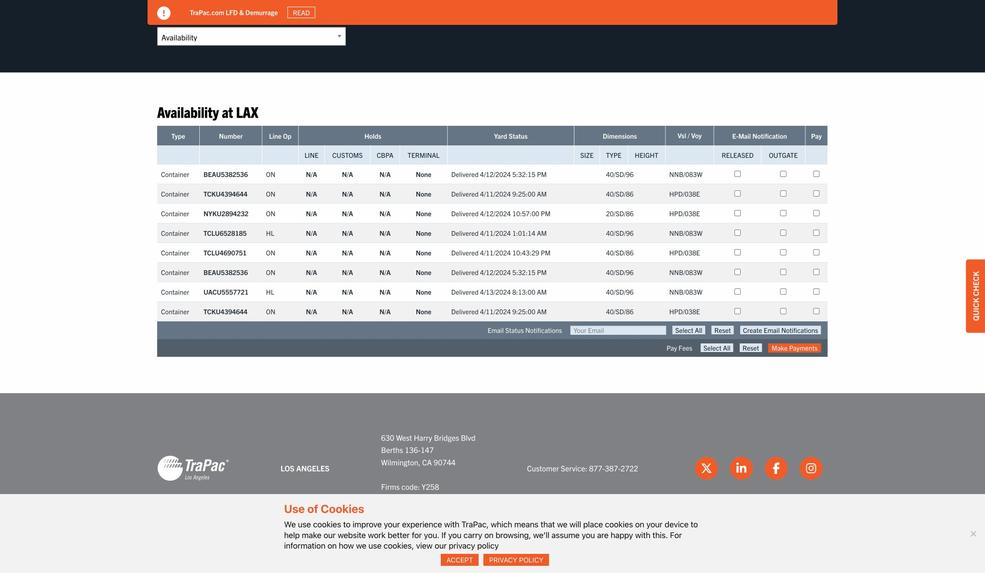 Task type: describe. For each thing, give the bounding box(es) containing it.
Your Email email field
[[570, 326, 666, 335]]

los angeles image
[[157, 456, 229, 482]]

no image
[[968, 530, 978, 539]]



Task type: locate. For each thing, give the bounding box(es) containing it.
footer
[[0, 394, 985, 574]]

None checkbox
[[735, 171, 741, 177], [780, 171, 786, 177], [780, 210, 786, 217], [813, 210, 820, 217], [735, 230, 741, 236], [780, 230, 786, 236], [813, 250, 820, 256], [813, 269, 820, 275], [735, 308, 741, 315], [780, 308, 786, 315], [735, 171, 741, 177], [780, 171, 786, 177], [780, 210, 786, 217], [813, 210, 820, 217], [735, 230, 741, 236], [780, 230, 786, 236], [813, 250, 820, 256], [813, 269, 820, 275], [735, 308, 741, 315], [780, 308, 786, 315]]

solid image
[[157, 6, 171, 20]]

None button
[[672, 326, 705, 335], [712, 326, 734, 335], [740, 326, 821, 335], [701, 344, 733, 353], [740, 344, 762, 353], [672, 326, 705, 335], [712, 326, 734, 335], [740, 326, 821, 335], [701, 344, 733, 353], [740, 344, 762, 353]]

None checkbox
[[813, 171, 820, 177], [735, 191, 741, 197], [780, 191, 786, 197], [813, 191, 820, 197], [735, 210, 741, 217], [813, 230, 820, 236], [735, 250, 741, 256], [780, 250, 786, 256], [735, 269, 741, 275], [780, 269, 786, 275], [735, 289, 741, 295], [780, 289, 786, 295], [813, 289, 820, 295], [813, 308, 820, 315], [813, 171, 820, 177], [735, 191, 741, 197], [780, 191, 786, 197], [813, 191, 820, 197], [735, 210, 741, 217], [813, 230, 820, 236], [735, 250, 741, 256], [780, 250, 786, 256], [735, 269, 741, 275], [780, 269, 786, 275], [735, 289, 741, 295], [780, 289, 786, 295], [813, 289, 820, 295], [813, 308, 820, 315]]

Enter one or more Container Numbers or Bills of Lading, separated by commas. text field
[[365, 0, 760, 11]]



Task type: vqa. For each thing, say whether or not it's contained in the screenshot.
first | from right
no



